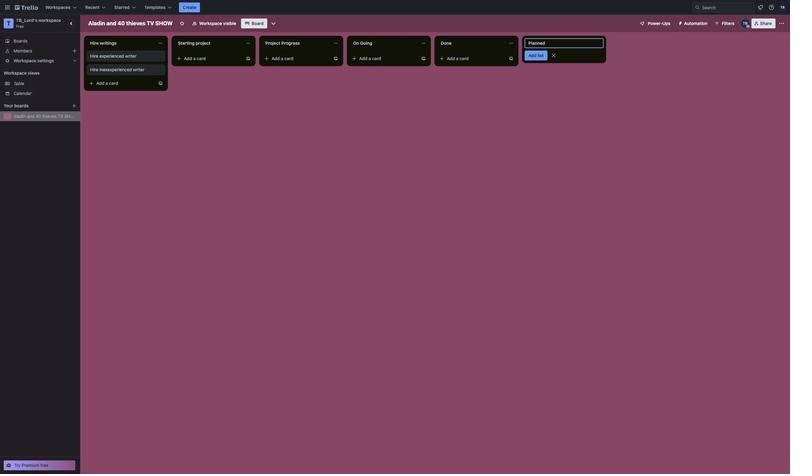 Task type: locate. For each thing, give the bounding box(es) containing it.
aladin and 40 thieves tv show down your boards with 1 items element
[[14, 114, 78, 119]]

and
[[106, 20, 116, 27], [27, 114, 35, 119]]

tv down templates
[[147, 20, 154, 27]]

0 horizontal spatial thieves
[[42, 114, 57, 119]]

0 horizontal spatial tv
[[58, 114, 63, 119]]

add a card
[[184, 56, 206, 61], [272, 56, 294, 61], [359, 56, 381, 61], [447, 56, 469, 61], [96, 81, 118, 86]]

hire left inexexperienced
[[90, 67, 98, 72]]

Enter list title… text field
[[525, 38, 604, 48]]

add
[[528, 53, 537, 58], [184, 56, 192, 61], [272, 56, 280, 61], [359, 56, 367, 61], [447, 56, 455, 61], [96, 81, 104, 86]]

workspace inside popup button
[[14, 58, 36, 63]]

show down templates dropdown button
[[155, 20, 173, 27]]

1 horizontal spatial create from template… image
[[333, 56, 338, 61]]

add a card button down on going text box
[[349, 54, 419, 64]]

card for done
[[460, 56, 469, 61]]

Project Progress text field
[[262, 38, 330, 48]]

0 vertical spatial thieves
[[126, 20, 145, 27]]

1 horizontal spatial 40
[[118, 20, 125, 27]]

power-ups
[[648, 21, 671, 26]]

1 horizontal spatial thieves
[[126, 20, 145, 27]]

members
[[14, 48, 32, 53]]

card down project
[[197, 56, 206, 61]]

add a card button down project progress text box
[[262, 54, 331, 64]]

0 horizontal spatial create from template… image
[[158, 81, 163, 86]]

writer up hire inexexperienced writer link
[[125, 53, 137, 59]]

hire for hire experienced writer
[[90, 53, 98, 59]]

0 vertical spatial create from template… image
[[509, 56, 514, 61]]

try premium free button
[[4, 461, 75, 471]]

3 create from template… image from the left
[[421, 56, 426, 61]]

1 vertical spatial show
[[64, 114, 78, 119]]

add a card button for starting project
[[174, 54, 243, 64]]

create from template… image
[[509, 56, 514, 61], [158, 81, 163, 86]]

your boards
[[4, 103, 29, 108]]

a for on going
[[369, 56, 371, 61]]

create from template… image for hire writings
[[158, 81, 163, 86]]

add a card button for hire writings
[[86, 78, 156, 88]]

workspace for workspace views
[[4, 70, 27, 76]]

add a card down inexexperienced
[[96, 81, 118, 86]]

a down the done text box
[[456, 56, 459, 61]]

2 horizontal spatial create from template… image
[[421, 56, 426, 61]]

card down on going text box
[[372, 56, 381, 61]]

your boards with 1 items element
[[4, 102, 62, 110]]

0 vertical spatial and
[[106, 20, 116, 27]]

list
[[538, 53, 544, 58]]

free
[[16, 24, 24, 29]]

done
[[441, 40, 452, 46]]

workspace
[[199, 21, 222, 26], [14, 58, 36, 63], [4, 70, 27, 76]]

40
[[118, 20, 125, 27], [36, 114, 41, 119]]

0 horizontal spatial aladin
[[14, 114, 26, 119]]

workspace inside button
[[199, 21, 222, 26]]

open information menu image
[[769, 4, 775, 10]]

0 vertical spatial aladin and 40 thieves tv show
[[88, 20, 173, 27]]

and down your boards with 1 items element
[[27, 114, 35, 119]]

add for going
[[359, 56, 367, 61]]

tv
[[147, 20, 154, 27], [58, 114, 63, 119]]

workspace left 'visible'
[[199, 21, 222, 26]]

workspace up table
[[4, 70, 27, 76]]

starred
[[114, 5, 130, 10]]

ups
[[662, 21, 671, 26]]

show inside aladin and 40 thieves tv show 'link'
[[64, 114, 78, 119]]

1 vertical spatial workspace
[[14, 58, 36, 63]]

2 create from template… image from the left
[[333, 56, 338, 61]]

project
[[196, 40, 210, 46]]

aladin and 40 thieves tv show down 'starred' dropdown button
[[88, 20, 173, 27]]

hire for hire writings
[[90, 40, 99, 46]]

1 vertical spatial aladin
[[14, 114, 26, 119]]

thieves down your boards with 1 items element
[[42, 114, 57, 119]]

card
[[197, 56, 206, 61], [284, 56, 294, 61], [372, 56, 381, 61], [460, 56, 469, 61], [109, 81, 118, 86]]

1 vertical spatial aladin and 40 thieves tv show
[[14, 114, 78, 119]]

Done text field
[[437, 38, 505, 48]]

your
[[4, 103, 13, 108]]

workspace down members
[[14, 58, 36, 63]]

3 hire from the top
[[90, 67, 98, 72]]

add list button
[[525, 51, 548, 60]]

add a card for hire writings
[[96, 81, 118, 86]]

1 vertical spatial hire
[[90, 53, 98, 59]]

a down inexexperienced
[[106, 81, 108, 86]]

add for writings
[[96, 81, 104, 86]]

aladin and 40 thieves tv show link
[[14, 113, 78, 119]]

1 horizontal spatial create from template… image
[[509, 56, 514, 61]]

add down project
[[272, 56, 280, 61]]

add a card button down starting project text field
[[174, 54, 243, 64]]

power-ups button
[[636, 19, 674, 28]]

starred button
[[111, 2, 139, 12]]

workspace for workspace settings
[[14, 58, 36, 63]]

0 vertical spatial show
[[155, 20, 173, 27]]

thieves down 'starred' dropdown button
[[126, 20, 145, 27]]

hire inside text field
[[90, 40, 99, 46]]

boards
[[14, 38, 28, 44]]

create from template… image
[[246, 56, 251, 61], [333, 56, 338, 61], [421, 56, 426, 61]]

aladin down "recent" dropdown button
[[88, 20, 105, 27]]

1 create from template… image from the left
[[246, 56, 251, 61]]

writer for hire experienced writer
[[125, 53, 137, 59]]

1 vertical spatial thieves
[[42, 114, 57, 119]]

add down starting
[[184, 56, 192, 61]]

and down the starred
[[106, 20, 116, 27]]

progress
[[281, 40, 300, 46]]

add for progress
[[272, 56, 280, 61]]

0 vertical spatial workspace
[[199, 21, 222, 26]]

1 horizontal spatial show
[[155, 20, 173, 27]]

0 horizontal spatial show
[[64, 114, 78, 119]]

back to home image
[[15, 2, 38, 12]]

aladin and 40 thieves tv show
[[88, 20, 173, 27], [14, 114, 78, 119]]

1 horizontal spatial aladin
[[88, 20, 105, 27]]

writer down hire experienced writer link
[[133, 67, 144, 72]]

hire down hire writings
[[90, 53, 98, 59]]

a down the going
[[369, 56, 371, 61]]

workspace
[[38, 18, 61, 23]]

starting
[[178, 40, 195, 46]]

0 notifications image
[[757, 4, 764, 11]]

1 horizontal spatial tv
[[147, 20, 154, 27]]

1 vertical spatial and
[[27, 114, 35, 119]]

2 vertical spatial workspace
[[4, 70, 27, 76]]

add a card button for done
[[437, 54, 506, 64]]

aladin down boards
[[14, 114, 26, 119]]

project
[[265, 40, 280, 46]]

Search field
[[700, 3, 754, 12]]

workspace navigation collapse icon image
[[67, 19, 76, 28]]

and inside aladin and 40 thieves tv show 'link'
[[27, 114, 35, 119]]

add a card down the going
[[359, 56, 381, 61]]

0 vertical spatial hire
[[90, 40, 99, 46]]

tb_lord's
[[16, 18, 37, 23]]

workspaces
[[45, 5, 70, 10]]

0 horizontal spatial create from template… image
[[246, 56, 251, 61]]

filters
[[722, 21, 735, 26]]

1 vertical spatial writer
[[133, 67, 144, 72]]

add a card down project progress
[[272, 56, 294, 61]]

aladin inside board name text field
[[88, 20, 105, 27]]

card down inexexperienced
[[109, 81, 118, 86]]

visible
[[223, 21, 236, 26]]

a down starting project
[[193, 56, 196, 61]]

1 vertical spatial 40
[[36, 114, 41, 119]]

40 down the starred
[[118, 20, 125, 27]]

1 vertical spatial create from template… image
[[158, 81, 163, 86]]

aladin inside 'link'
[[14, 114, 26, 119]]

1 hire from the top
[[90, 40, 99, 46]]

workspace settings
[[14, 58, 54, 63]]

card for on going
[[372, 56, 381, 61]]

project progress
[[265, 40, 300, 46]]

thieves
[[126, 20, 145, 27], [42, 114, 57, 119]]

filters button
[[713, 19, 736, 28]]

free
[[40, 463, 48, 468]]

going
[[360, 40, 372, 46]]

add down inexexperienced
[[96, 81, 104, 86]]

hire for hire inexexperienced writer
[[90, 67, 98, 72]]

templates
[[144, 5, 165, 10]]

hire
[[90, 40, 99, 46], [90, 53, 98, 59], [90, 67, 98, 72]]

2 vertical spatial hire
[[90, 67, 98, 72]]

0 vertical spatial writer
[[125, 53, 137, 59]]

card down the done text box
[[460, 56, 469, 61]]

1 horizontal spatial aladin and 40 thieves tv show
[[88, 20, 173, 27]]

add down on going
[[359, 56, 367, 61]]

add a card button
[[174, 54, 243, 64], [262, 54, 331, 64], [349, 54, 419, 64], [437, 54, 506, 64], [86, 78, 156, 88]]

add down "done"
[[447, 56, 455, 61]]

add a card down starting project
[[184, 56, 206, 61]]

board
[[252, 21, 264, 26]]

sm image
[[676, 19, 684, 27]]

add board image
[[72, 103, 77, 108]]

a for done
[[456, 56, 459, 61]]

show
[[155, 20, 173, 27], [64, 114, 78, 119]]

2 hire from the top
[[90, 53, 98, 59]]

boards
[[14, 103, 29, 108]]

create
[[183, 5, 196, 10]]

card down progress
[[284, 56, 294, 61]]

0 vertical spatial aladin
[[88, 20, 105, 27]]

add a card button down hire inexexperienced writer
[[86, 78, 156, 88]]

workspace settings button
[[0, 56, 80, 66]]

0 horizontal spatial aladin and 40 thieves tv show
[[14, 114, 78, 119]]

40 down your boards with 1 items element
[[36, 114, 41, 119]]

add a card for project progress
[[272, 56, 294, 61]]

a
[[193, 56, 196, 61], [281, 56, 283, 61], [369, 56, 371, 61], [456, 56, 459, 61], [106, 81, 108, 86]]

thieves inside 'link'
[[42, 114, 57, 119]]

writer
[[125, 53, 137, 59], [133, 67, 144, 72]]

0 vertical spatial 40
[[118, 20, 125, 27]]

add a card down "done"
[[447, 56, 469, 61]]

aladin
[[88, 20, 105, 27], [14, 114, 26, 119]]

0 horizontal spatial 40
[[36, 114, 41, 119]]

1 horizontal spatial and
[[106, 20, 116, 27]]

tv down calendar link
[[58, 114, 63, 119]]

add a card button down the done text box
[[437, 54, 506, 64]]

1 vertical spatial tv
[[58, 114, 63, 119]]

calendar
[[14, 91, 31, 96]]

a down project progress
[[281, 56, 283, 61]]

add a card for starting project
[[184, 56, 206, 61]]

hire left writings
[[90, 40, 99, 46]]

0 horizontal spatial and
[[27, 114, 35, 119]]

add left list
[[528, 53, 537, 58]]

create from template… image for project progress
[[333, 56, 338, 61]]

0 vertical spatial tv
[[147, 20, 154, 27]]

show down 'add board' image
[[64, 114, 78, 119]]



Task type: describe. For each thing, give the bounding box(es) containing it.
create button
[[179, 2, 200, 12]]

tv inside 'link'
[[58, 114, 63, 119]]

aladin and 40 thieves tv show inside board name text field
[[88, 20, 173, 27]]

workspace visible button
[[188, 19, 240, 28]]

calendar link
[[14, 90, 77, 97]]

and inside board name text field
[[106, 20, 116, 27]]

hire experienced writer
[[90, 53, 137, 59]]

add a card button for project progress
[[262, 54, 331, 64]]

try premium free
[[14, 463, 48, 468]]

writings
[[100, 40, 117, 46]]

templates button
[[141, 2, 175, 12]]

customize views image
[[270, 20, 277, 27]]

Board name text field
[[85, 19, 176, 28]]

Hire writings text field
[[86, 38, 154, 48]]

power-
[[648, 21, 662, 26]]

starting project
[[178, 40, 210, 46]]

a for hire writings
[[106, 81, 108, 86]]

card for starting project
[[197, 56, 206, 61]]

thieves inside board name text field
[[126, 20, 145, 27]]

t
[[7, 20, 11, 27]]

search image
[[695, 5, 700, 10]]

a for project progress
[[281, 56, 283, 61]]

boards link
[[0, 36, 80, 46]]

add list
[[528, 53, 544, 58]]

show menu image
[[779, 20, 785, 27]]

on going
[[353, 40, 372, 46]]

members link
[[0, 46, 80, 56]]

experienced
[[99, 53, 124, 59]]

add inside 'button'
[[528, 53, 537, 58]]

cancel list editing image
[[551, 52, 557, 59]]

add for project
[[184, 56, 192, 61]]

a for starting project
[[193, 56, 196, 61]]

hire experienced writer link
[[90, 53, 162, 59]]

share button
[[752, 19, 776, 28]]

automation button
[[676, 19, 711, 28]]

card for hire writings
[[109, 81, 118, 86]]

tb_lord's workspace free
[[16, 18, 61, 29]]

on
[[353, 40, 359, 46]]

automation
[[684, 21, 708, 26]]

workspaces button
[[42, 2, 80, 12]]

share
[[760, 21, 772, 26]]

tb_lord's workspace link
[[16, 18, 61, 23]]

card for project progress
[[284, 56, 294, 61]]

writer for hire inexexperienced writer
[[133, 67, 144, 72]]

create from template… image for on going
[[421, 56, 426, 61]]

On Going text field
[[349, 38, 417, 48]]

add a card for on going
[[359, 56, 381, 61]]

workspace views
[[4, 70, 40, 76]]

t link
[[4, 19, 14, 28]]

add a card button for on going
[[349, 54, 419, 64]]

hire inexexperienced writer link
[[90, 67, 162, 73]]

tv inside board name text field
[[147, 20, 154, 27]]

hire inexexperienced writer
[[90, 67, 144, 72]]

recent button
[[82, 2, 109, 12]]

hire writings
[[90, 40, 117, 46]]

views
[[28, 70, 40, 76]]

40 inside board name text field
[[118, 20, 125, 27]]

create from template… image for done
[[509, 56, 514, 61]]

this member is an admin of this board. image
[[747, 25, 749, 28]]

recent
[[85, 5, 99, 10]]

create from template… image for starting project
[[246, 56, 251, 61]]

primary element
[[0, 0, 790, 15]]

workspace for workspace visible
[[199, 21, 222, 26]]

try
[[14, 463, 20, 468]]

board link
[[241, 19, 267, 28]]

workspace visible
[[199, 21, 236, 26]]

add a card for done
[[447, 56, 469, 61]]

table
[[14, 81, 24, 86]]

inexexperienced
[[99, 67, 132, 72]]

premium
[[22, 463, 39, 468]]

tb_lord (tylerblack44) image
[[741, 19, 750, 28]]

tyler black (tylerblack44) image
[[779, 4, 786, 11]]

star or unstar board image
[[179, 21, 184, 26]]

table link
[[14, 81, 77, 87]]

settings
[[37, 58, 54, 63]]

Starting project text field
[[174, 38, 242, 48]]

40 inside 'link'
[[36, 114, 41, 119]]

show inside board name text field
[[155, 20, 173, 27]]



Task type: vqa. For each thing, say whether or not it's contained in the screenshot.
Add a card related to On Going
yes



